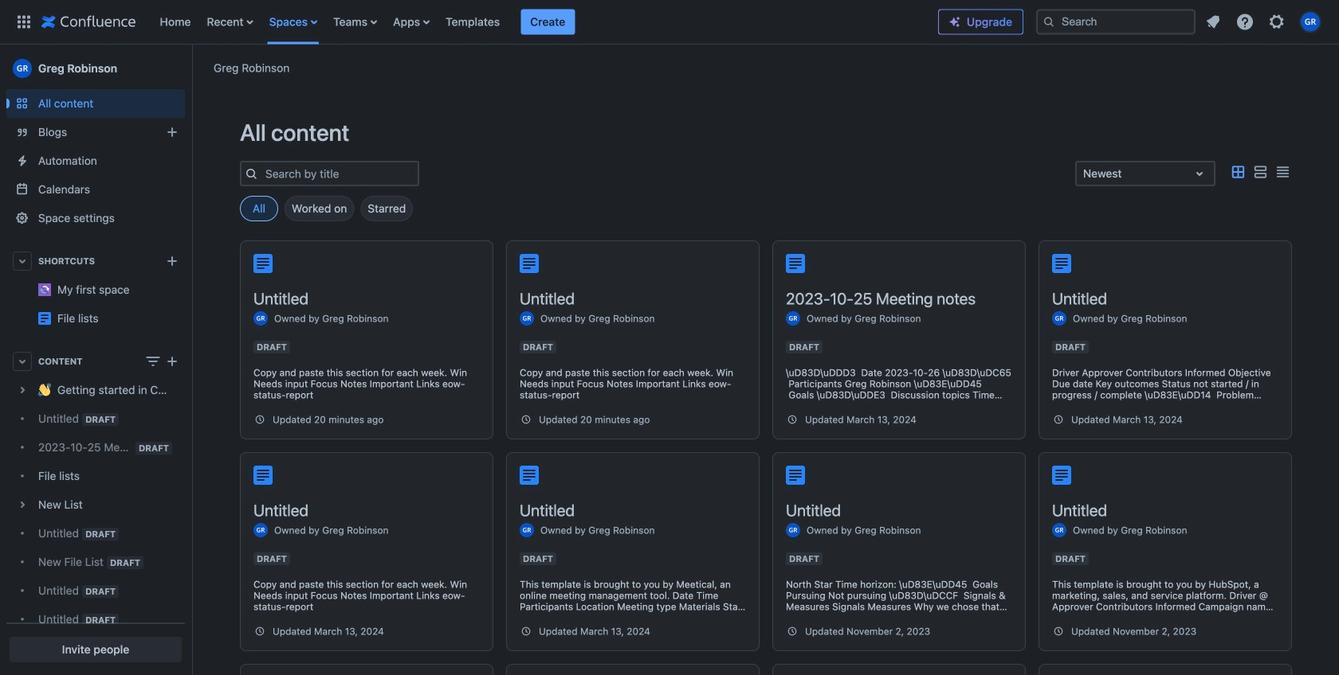 Task type: locate. For each thing, give the bounding box(es) containing it.
settings icon image
[[1267, 12, 1287, 31]]

confluence image
[[41, 12, 136, 31], [41, 12, 136, 31]]

help icon image
[[1236, 12, 1255, 31]]

None text field
[[1083, 166, 1086, 182]]

tree
[[6, 376, 185, 676]]

1 page image from the left
[[786, 466, 805, 485]]

0 horizontal spatial page image
[[786, 466, 805, 485]]

None search field
[[1036, 9, 1196, 35]]

profile picture image
[[253, 312, 268, 326], [520, 312, 534, 326], [786, 312, 800, 326], [1052, 312, 1067, 326], [253, 524, 268, 538], [520, 524, 534, 538], [786, 524, 800, 538], [1052, 524, 1067, 538]]

list
[[152, 0, 938, 44], [1199, 8, 1330, 36]]

appswitcher icon image
[[14, 12, 33, 31]]

banner
[[0, 0, 1339, 45]]

1 horizontal spatial page image
[[1052, 466, 1071, 485]]

premium image
[[949, 16, 961, 28]]

page image
[[786, 466, 805, 485], [1052, 466, 1071, 485]]

page image
[[253, 254, 273, 273], [520, 254, 539, 273], [786, 254, 805, 273], [1052, 254, 1071, 273], [253, 466, 273, 485], [520, 466, 539, 485]]

list image
[[1251, 163, 1270, 182]]

1 horizontal spatial list
[[1199, 8, 1330, 36]]

cards image
[[1228, 163, 1248, 182]]

0 horizontal spatial list
[[152, 0, 938, 44]]

2 page image from the left
[[1052, 466, 1071, 485]]

create a page image
[[163, 352, 182, 371]]

list item inside global element
[[521, 9, 575, 35]]

list item
[[521, 9, 575, 35]]

notification icon image
[[1204, 12, 1223, 31]]



Task type: describe. For each thing, give the bounding box(es) containing it.
list for "premium" image
[[1199, 8, 1330, 36]]

tree inside "space" element
[[6, 376, 185, 676]]

global element
[[10, 0, 938, 44]]

Search field
[[1036, 9, 1196, 35]]

collapse sidebar image
[[174, 53, 209, 84]]

list for appswitcher icon
[[152, 0, 938, 44]]

Search by title field
[[261, 163, 418, 185]]

create a blog image
[[163, 123, 182, 142]]

add shortcut image
[[163, 252, 182, 271]]

compact list image
[[1273, 163, 1292, 182]]

search image
[[1043, 16, 1055, 28]]

file lists image
[[38, 312, 51, 325]]

change view image
[[143, 352, 163, 371]]

space element
[[0, 45, 191, 676]]

open image
[[1190, 164, 1209, 183]]



Task type: vqa. For each thing, say whether or not it's contained in the screenshot.
rightmost Page icon
yes



